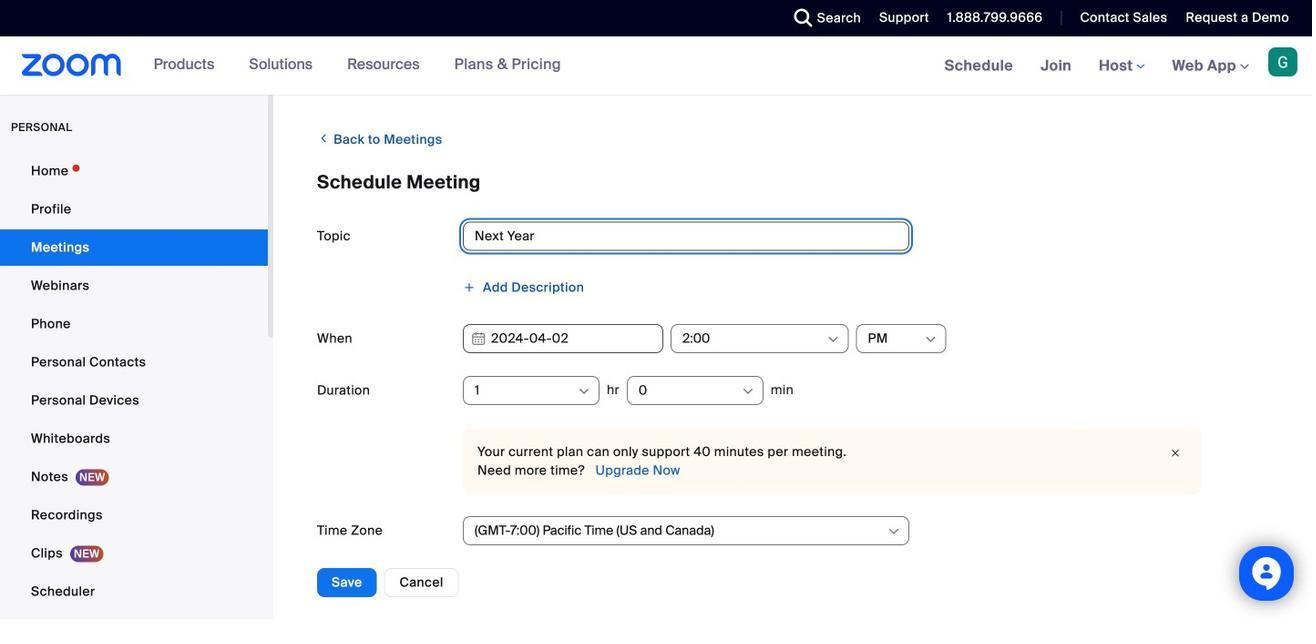 Task type: locate. For each thing, give the bounding box(es) containing it.
zoom logo image
[[22, 54, 122, 77]]

add image
[[463, 281, 476, 294]]

select start time text field
[[683, 325, 825, 353]]

show options image down choose date text box in the bottom of the page
[[577, 385, 592, 399]]

choose date text field
[[463, 325, 664, 354]]

profile picture image
[[1269, 47, 1298, 77]]

product information navigation
[[140, 36, 575, 95]]

show options image right select start time text box at the right of page
[[826, 333, 841, 347]]

banner
[[0, 36, 1313, 96]]

show options image down select start time text box at the right of page
[[741, 385, 756, 399]]

show options image
[[826, 333, 841, 347], [577, 385, 592, 399], [741, 385, 756, 399]]

0 horizontal spatial show options image
[[577, 385, 592, 399]]



Task type: describe. For each thing, give the bounding box(es) containing it.
2 horizontal spatial show options image
[[826, 333, 841, 347]]

personal menu menu
[[0, 153, 268, 620]]

select time zone text field
[[475, 518, 886, 545]]

left image
[[317, 129, 330, 148]]

close image
[[1165, 445, 1187, 463]]

1 horizontal spatial show options image
[[741, 385, 756, 399]]

meetings navigation
[[931, 36, 1313, 96]]

My Meeting text field
[[463, 222, 910, 251]]



Task type: vqa. For each thing, say whether or not it's contained in the screenshot.
zoom webinars+' icon'
no



